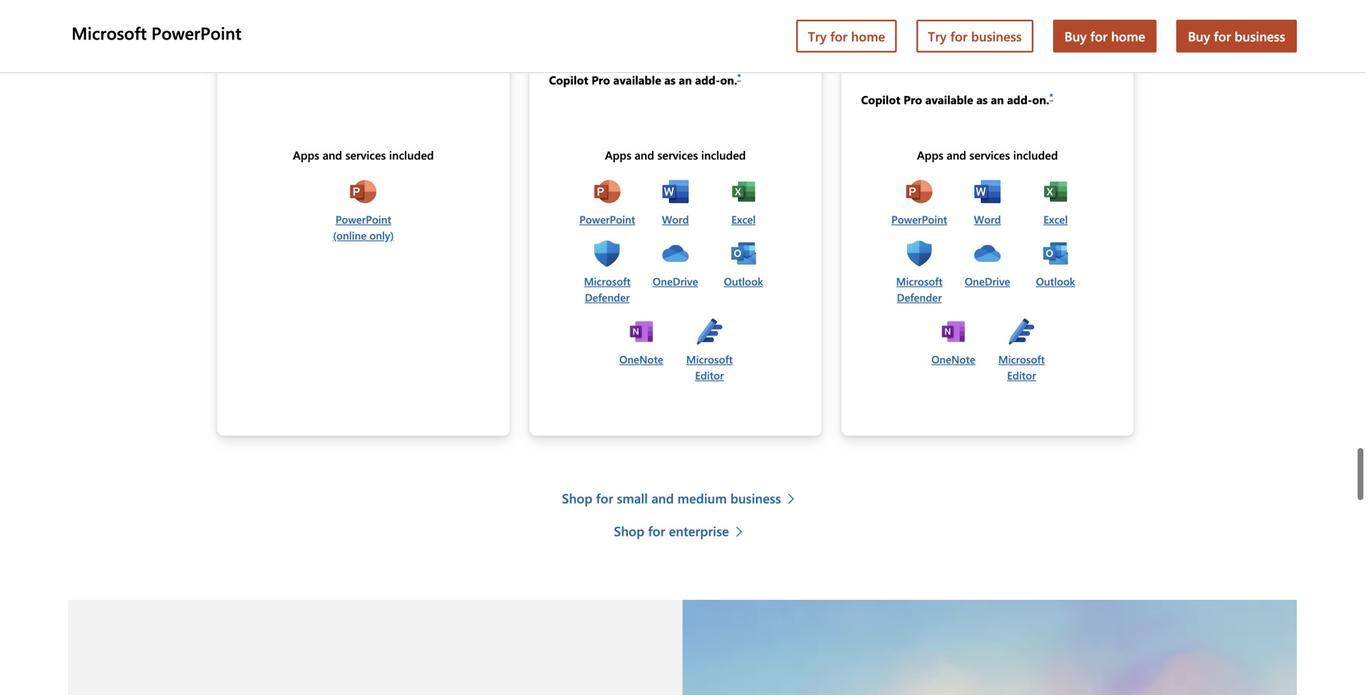 Task type: locate. For each thing, give the bounding box(es) containing it.
apps and services included about microsoft 365 personal element
[[549, 147, 802, 390]]

excel button
[[1043, 178, 1069, 227]]

0 horizontal spatial onedrive
[[653, 274, 698, 288]]

0 vertical spatial pro
[[592, 72, 610, 87]]

copilot pro available as an add-on. *
[[549, 71, 741, 87], [861, 90, 1054, 107]]

0 vertical spatial * link
[[738, 71, 741, 82]]

0 horizontal spatial onedrive button
[[653, 240, 698, 289]]

0 vertical spatial copilot
[[549, 72, 589, 87]]

2 services from the left
[[658, 147, 698, 163]]

0 horizontal spatial pro
[[592, 72, 610, 87]]

1 horizontal spatial onenote button
[[932, 318, 976, 367]]

1 horizontal spatial copilot pro available as an add-on. *
[[861, 90, 1054, 107]]

powerpoint button inside 'apps and services included about microsoft 365 personal' element
[[580, 178, 635, 227]]

1 vertical spatial available
[[926, 92, 974, 107]]

apps and services included
[[293, 147, 434, 163], [605, 147, 746, 163], [917, 147, 1058, 163]]

2 microsoft defender button from the left
[[889, 240, 951, 305]]

0 horizontal spatial as
[[665, 72, 676, 87]]

apps and services included up word popup button
[[917, 147, 1058, 163]]

for for shop for enterprise
[[648, 522, 666, 540]]

microsoft powerpoint try and buy business and home links element
[[68, 0, 1307, 72]]

microsoft editor button
[[991, 318, 1053, 383]]

try
[[808, 27, 827, 45], [928, 27, 947, 45]]

1 horizontal spatial buy
[[1188, 27, 1211, 45]]

onedrive inside apps and services included about microsoft 365 family element
[[965, 274, 1011, 288]]

1 horizontal spatial apps and services included
[[605, 147, 746, 163]]

0 horizontal spatial powerpoint button
[[580, 178, 635, 227]]

1 vertical spatial an
[[991, 92, 1004, 107]]

0 horizontal spatial microsoft editor
[[687, 352, 733, 382]]

try for business
[[928, 27, 1022, 45]]

defender
[[585, 290, 630, 304], [897, 290, 942, 304]]

onedrive inside 'apps and services included about microsoft 365 personal' element
[[653, 274, 698, 288]]

enterprise
[[669, 522, 729, 540]]

outlook for outlook dropdown button
[[1036, 274, 1076, 288]]

0 vertical spatial *
[[738, 71, 741, 82]]

macos,
[[992, 26, 1030, 41]]

0 vertical spatial on.
[[720, 72, 738, 87]]

0 horizontal spatial defender
[[585, 290, 630, 304]]

2 horizontal spatial apps
[[917, 147, 944, 163]]

onenote left microsoft editor popup button on the right of the page
[[932, 352, 976, 366]]

shop left "small"
[[562, 489, 593, 507]]

microsoft
[[72, 21, 147, 44], [584, 274, 631, 288], [896, 274, 943, 288], [687, 352, 733, 366], [999, 352, 1045, 366]]

editor inside dropdown button
[[695, 368, 724, 382]]

word inside 'apps and services included about microsoft 365 personal' element
[[662, 212, 689, 226]]

excel inside dropdown button
[[1044, 212, 1068, 226]]

0 horizontal spatial excel
[[732, 212, 756, 226]]

1 word from the left
[[662, 212, 689, 226]]

1 horizontal spatial an
[[991, 92, 1004, 107]]

onedrive button for word dropdown button
[[653, 240, 698, 289]]

defender inside apps and services included about microsoft 365 family element
[[897, 290, 942, 304]]

outlook
[[724, 274, 764, 288], [1036, 274, 1076, 288]]

onedrive left outlook popup button on the right of page
[[653, 274, 698, 288]]

1 microsoft defender button from the left
[[577, 240, 638, 305]]

1 excel from the left
[[732, 212, 756, 226]]

1 microsoft editor from the left
[[687, 352, 733, 382]]

0 horizontal spatial * link
[[738, 71, 741, 82]]

1 horizontal spatial services
[[658, 147, 698, 163]]

pro for topmost * link
[[592, 72, 610, 87]]

1 horizontal spatial onedrive
[[965, 274, 1011, 288]]

outlook inside apps and services included about microsoft 365 family element
[[1036, 274, 1076, 288]]

only)
[[370, 228, 394, 242]]

shop
[[562, 489, 593, 507], [614, 522, 645, 540]]

excel inside popup button
[[732, 212, 756, 226]]

microsoft for microsoft editor popup button on the right of the page
[[999, 352, 1045, 366]]

1 horizontal spatial available
[[926, 92, 974, 107]]

onenote inside 'apps and services included about microsoft 365 personal' element
[[620, 352, 664, 366]]

an for the right * link
[[991, 92, 1004, 107]]

outlook up microsoft editor dropdown button
[[724, 274, 764, 288]]

1 horizontal spatial apps
[[605, 147, 632, 163]]

1 horizontal spatial editor
[[1008, 368, 1036, 382]]

buy
[[1065, 27, 1087, 45], [1188, 27, 1211, 45]]

outlook inside 'apps and services included about microsoft 365 personal' element
[[724, 274, 764, 288]]

1 onedrive from the left
[[653, 274, 698, 288]]

1 horizontal spatial try
[[928, 27, 947, 45]]

business inside "link"
[[972, 27, 1022, 45]]

home inside buy for home link
[[1112, 27, 1146, 45]]

home
[[851, 27, 886, 45], [1112, 27, 1146, 45]]

2 included from the left
[[701, 147, 746, 163]]

an for topmost * link
[[679, 72, 692, 87]]

2 onenote from the left
[[932, 352, 976, 366]]

1 horizontal spatial defender
[[897, 290, 942, 304]]

2 apps and services included from the left
[[605, 147, 746, 163]]

defender inside 'apps and services included about microsoft 365 personal' element
[[585, 290, 630, 304]]

1 horizontal spatial on.
[[1033, 92, 1050, 107]]

editor
[[695, 368, 724, 382], [1008, 368, 1036, 382]]

powerpoint button left word popup button
[[892, 178, 948, 227]]

0 horizontal spatial apps and services included
[[293, 147, 434, 163]]

2 word from the left
[[974, 212, 1001, 226]]

word inside apps and services included about microsoft 365 family element
[[974, 212, 1001, 226]]

microsoft defender inside apps and services included about microsoft 365 family element
[[896, 274, 943, 304]]

2 onedrive from the left
[[965, 274, 1011, 288]]

excel
[[732, 212, 756, 226], [1044, 212, 1068, 226]]

0 horizontal spatial onenote button
[[620, 318, 664, 367]]

home inside try for home link
[[851, 27, 886, 45]]

2 outlook from the left
[[1036, 274, 1076, 288]]

services up word dropdown button
[[658, 147, 698, 163]]

1 horizontal spatial as
[[977, 92, 988, 107]]

on.
[[720, 72, 738, 87], [1033, 92, 1050, 107]]

0 horizontal spatial copilot pro available as an add-on. *
[[549, 71, 741, 87]]

onedrive button down word popup button
[[965, 240, 1011, 289]]

1 included from the left
[[389, 147, 434, 163]]

1 horizontal spatial microsoft defender button
[[889, 240, 951, 305]]

business for buy for business
[[1235, 27, 1286, 45]]

1 onenote from the left
[[620, 352, 664, 366]]

1 horizontal spatial powerpoint button
[[892, 178, 948, 227]]

outlook for outlook popup button on the right of page
[[724, 274, 764, 288]]

onenote for microsoft defender popup button associated with word popup button onenote dropdown button
[[932, 352, 976, 366]]

1 defender from the left
[[585, 290, 630, 304]]

copilot pro available as an add-on. * for the right * link
[[861, 90, 1054, 107]]

1 horizontal spatial microsoft editor
[[999, 352, 1045, 382]]

included inside apps and services included about microsoft powerpoint element
[[389, 147, 434, 163]]

2 excel from the left
[[1044, 212, 1068, 226]]

powerpoint button left word dropdown button
[[580, 178, 635, 227]]

included up powerpoint (online only) popup button
[[389, 147, 434, 163]]

onedrive button for word popup button
[[965, 240, 1011, 289]]

word left excel popup button
[[662, 212, 689, 226]]

onenote button left microsoft editor popup button on the right of the page
[[932, 318, 976, 367]]

0 horizontal spatial microsoft defender button
[[577, 240, 638, 305]]

1 horizontal spatial pro
[[904, 92, 923, 107]]

0 horizontal spatial available
[[614, 72, 661, 87]]

microsoft defender button for word dropdown button
[[577, 240, 638, 305]]

1 vertical spatial as
[[977, 92, 988, 107]]

services up word popup button
[[970, 147, 1010, 163]]

microsoft defender button
[[577, 240, 638, 305], [889, 240, 951, 305]]

0 horizontal spatial included
[[389, 147, 434, 163]]

an
[[679, 72, 692, 87], [991, 92, 1004, 107]]

included up excel popup button
[[701, 147, 746, 163]]

1 horizontal spatial * link
[[1050, 90, 1054, 102]]

onenote button left microsoft editor dropdown button
[[620, 318, 664, 367]]

excel for excel popup button
[[732, 212, 756, 226]]

0 vertical spatial available
[[614, 72, 661, 87]]

1 horizontal spatial business
[[972, 27, 1022, 45]]

as
[[665, 72, 676, 87], [977, 92, 988, 107]]

apps and services included up word dropdown button
[[605, 147, 746, 163]]

defender for onenote dropdown button associated with microsoft defender popup button related to word dropdown button
[[585, 290, 630, 304]]

0 horizontal spatial on.
[[720, 72, 738, 87]]

1 apps and services included from the left
[[293, 147, 434, 163]]

ios,
[[1033, 26, 1053, 41]]

2 horizontal spatial services
[[970, 147, 1010, 163]]

0 horizontal spatial onenote
[[620, 352, 664, 366]]

outlook up microsoft editor popup button on the right of the page
[[1036, 274, 1076, 288]]

2 try from the left
[[928, 27, 947, 45]]

1 try from the left
[[808, 27, 827, 45]]

2 defender from the left
[[897, 290, 942, 304]]

1 services from the left
[[345, 147, 386, 163]]

for
[[831, 27, 848, 45], [951, 27, 968, 45], [1091, 27, 1108, 45], [1214, 27, 1232, 45], [596, 489, 614, 507], [648, 522, 666, 540]]

android™
[[888, 46, 938, 61]]

editor for microsoft editor dropdown button
[[695, 368, 724, 382]]

1 vertical spatial pro
[[904, 92, 923, 107]]

microsoft editor button
[[679, 318, 741, 383]]

3 included from the left
[[1014, 147, 1058, 163]]

editor inside popup button
[[1008, 368, 1036, 382]]

home for buy for home
[[1112, 27, 1146, 45]]

0 horizontal spatial shop
[[562, 489, 593, 507]]

2 powerpoint button from the left
[[892, 178, 948, 227]]

onedrive button
[[653, 240, 698, 289], [965, 240, 1011, 289]]

microsoft defender
[[584, 274, 631, 304], [896, 274, 943, 304]]

try for home
[[808, 27, 886, 45]]

powerpoint
[[151, 21, 242, 44], [336, 212, 391, 226], [580, 212, 635, 226], [892, 212, 948, 226]]

microsoft editor inside popup button
[[999, 352, 1045, 382]]

(online
[[333, 228, 367, 242]]

1 vertical spatial copilot pro available as an add-on. *
[[861, 90, 1054, 107]]

business
[[972, 27, 1022, 45], [1235, 27, 1286, 45], [731, 489, 781, 507]]

services for 'apps and services included about microsoft 365 personal' element
[[658, 147, 698, 163]]

add- for topmost * link
[[695, 72, 720, 87]]

2 buy from the left
[[1188, 27, 1211, 45]]

shop for shop for enterprise
[[614, 522, 645, 540]]

0 horizontal spatial word
[[662, 212, 689, 226]]

onenote button for microsoft defender popup button related to word dropdown button
[[620, 318, 664, 367]]

0 horizontal spatial microsoft defender
[[584, 274, 631, 304]]

1 vertical spatial on.
[[1033, 92, 1050, 107]]

1 horizontal spatial onedrive button
[[965, 240, 1011, 289]]

*
[[738, 71, 741, 82], [1050, 90, 1054, 102]]

excel for excel dropdown button
[[1044, 212, 1068, 226]]

1 vertical spatial copilot
[[861, 92, 901, 107]]

apps and services included inside apps and services included about microsoft 365 family element
[[917, 147, 1058, 163]]

word
[[662, 212, 689, 226], [974, 212, 1001, 226]]

2 horizontal spatial apps and services included
[[917, 147, 1058, 163]]

buy for home
[[1065, 27, 1146, 45]]

1 horizontal spatial shop
[[614, 522, 645, 540]]

2 microsoft defender from the left
[[896, 274, 943, 304]]

pro
[[592, 72, 610, 87], [904, 92, 923, 107]]

2 editor from the left
[[1008, 368, 1036, 382]]

0 horizontal spatial *
[[738, 71, 741, 82]]

2 home from the left
[[1112, 27, 1146, 45]]

excel up outlook dropdown button
[[1044, 212, 1068, 226]]

0 vertical spatial an
[[679, 72, 692, 87]]

onenote
[[620, 352, 664, 366], [932, 352, 976, 366]]

1 onenote button from the left
[[620, 318, 664, 367]]

onedrive button down word dropdown button
[[653, 240, 698, 289]]

powerpoint button
[[580, 178, 635, 227], [892, 178, 948, 227]]

1 horizontal spatial onenote
[[932, 352, 976, 366]]

powerpoint inside apps and services included about microsoft 365 family element
[[892, 212, 948, 226]]

1 horizontal spatial add-
[[1008, 92, 1033, 107]]

0 horizontal spatial services
[[345, 147, 386, 163]]

available for the right * link
[[926, 92, 974, 107]]

3 apps and services included from the left
[[917, 147, 1058, 163]]

0 horizontal spatial try
[[808, 27, 827, 45]]

onedrive
[[653, 274, 698, 288], [965, 274, 1011, 288]]

try for try for business
[[928, 27, 947, 45]]

1 horizontal spatial *
[[1050, 90, 1054, 102]]

included inside apps and services included about microsoft 365 family element
[[1014, 147, 1058, 163]]

buy for home link
[[1053, 20, 1157, 53]]

powerpoint button inside apps and services included about microsoft 365 family element
[[892, 178, 948, 227]]

powerpoint (online only)
[[333, 212, 394, 242]]

excel up outlook popup button on the right of page
[[732, 212, 756, 226]]

windows,
[[939, 26, 988, 41]]

outlook button
[[724, 240, 764, 289]]

* link
[[738, 71, 741, 82], [1050, 90, 1054, 102]]

3 apps from the left
[[917, 147, 944, 163]]

0 horizontal spatial home
[[851, 27, 886, 45]]

included inside 'apps and services included about microsoft 365 personal' element
[[701, 147, 746, 163]]

onenote inside apps and services included about microsoft 365 family element
[[932, 352, 976, 366]]

and
[[1056, 26, 1075, 41], [323, 147, 342, 163], [635, 147, 655, 163], [947, 147, 967, 163], [652, 489, 674, 507]]

services up powerpoint (online only) popup button
[[345, 147, 386, 163]]

for inside "link"
[[951, 27, 968, 45]]

included
[[389, 147, 434, 163], [701, 147, 746, 163], [1014, 147, 1058, 163]]

defender for microsoft defender popup button associated with word popup button onenote dropdown button
[[897, 290, 942, 304]]

shop down "small"
[[614, 522, 645, 540]]

microsoft inside microsoft editor popup button
[[999, 352, 1045, 366]]

try inside "link"
[[928, 27, 947, 45]]

apps for 'apps and services included about microsoft 365 personal' element
[[605, 147, 632, 163]]

0 horizontal spatial copilot
[[549, 72, 589, 87]]

microsoft defender inside 'apps and services included about microsoft 365 personal' element
[[584, 274, 631, 304]]

1 horizontal spatial outlook
[[1036, 274, 1076, 288]]

apps and services included about microsoft 365 family element
[[861, 147, 1114, 390]]

apps and services included up powerpoint (online only) popup button
[[293, 147, 434, 163]]

1 microsoft defender from the left
[[584, 274, 631, 304]]

microsoft editor
[[687, 352, 733, 382], [999, 352, 1045, 382]]

microsoft powerpoint
[[72, 21, 242, 44]]

2 onenote button from the left
[[932, 318, 976, 367]]

0 horizontal spatial apps
[[293, 147, 320, 163]]

1 powerpoint button from the left
[[580, 178, 635, 227]]

onedrive for microsoft editor popup button on the right of the page
[[965, 274, 1011, 288]]

0 vertical spatial copilot pro available as an add-on. *
[[549, 71, 741, 87]]

2 onedrive button from the left
[[965, 240, 1011, 289]]

0 horizontal spatial outlook
[[724, 274, 764, 288]]

microsoft inside microsoft editor dropdown button
[[687, 352, 733, 366]]

0 horizontal spatial editor
[[695, 368, 724, 382]]

0 horizontal spatial add-
[[695, 72, 720, 87]]

1 vertical spatial add-
[[1008, 92, 1033, 107]]

included up excel dropdown button
[[1014, 147, 1058, 163]]

0 vertical spatial as
[[665, 72, 676, 87]]

powerpoint inside 'apps and services included about microsoft 365 personal' element
[[580, 212, 635, 226]]

onenote button for microsoft defender popup button associated with word popup button
[[932, 318, 976, 367]]

2 microsoft editor from the left
[[999, 352, 1045, 382]]

0 horizontal spatial buy
[[1065, 27, 1087, 45]]

onenote left microsoft editor dropdown button
[[620, 352, 664, 366]]

1 horizontal spatial included
[[701, 147, 746, 163]]

powerpoint button for microsoft defender popup button related to word dropdown button
[[580, 178, 635, 227]]

1 outlook from the left
[[724, 274, 764, 288]]

shop for small and medium business link
[[562, 488, 804, 508]]

3 services from the left
[[970, 147, 1010, 163]]

onedrive left outlook dropdown button
[[965, 274, 1011, 288]]

0 vertical spatial add-
[[695, 72, 720, 87]]

1 horizontal spatial home
[[1112, 27, 1146, 45]]

apps and services included for apps and services included about microsoft powerpoint element
[[293, 147, 434, 163]]

1 horizontal spatial excel
[[1044, 212, 1068, 226]]

0 horizontal spatial business
[[731, 489, 781, 507]]

1 horizontal spatial copilot
[[861, 92, 901, 107]]

microsoft editor inside dropdown button
[[687, 352, 733, 382]]

word left excel dropdown button
[[974, 212, 1001, 226]]

2 horizontal spatial business
[[1235, 27, 1286, 45]]

1 apps from the left
[[293, 147, 320, 163]]

services
[[345, 147, 386, 163], [658, 147, 698, 163], [970, 147, 1010, 163]]

1 horizontal spatial microsoft defender
[[896, 274, 943, 304]]

1 home from the left
[[851, 27, 886, 45]]

as for the right * link
[[977, 92, 988, 107]]

available
[[614, 72, 661, 87], [926, 92, 974, 107]]

2 apps from the left
[[605, 147, 632, 163]]

available for topmost * link
[[614, 72, 661, 87]]

apps and services included inside 'apps and services included about microsoft 365 personal' element
[[605, 147, 746, 163]]

1 vertical spatial * link
[[1050, 90, 1054, 102]]

* for topmost * link
[[738, 71, 741, 82]]

1 editor from the left
[[695, 368, 724, 382]]

apps and services included inside apps and services included about microsoft powerpoint element
[[293, 147, 434, 163]]

1 vertical spatial shop
[[614, 522, 645, 540]]

onenote button
[[620, 318, 664, 367], [932, 318, 976, 367]]

1 horizontal spatial word
[[974, 212, 1001, 226]]

1 onedrive button from the left
[[653, 240, 698, 289]]

apps
[[293, 147, 320, 163], [605, 147, 632, 163], [917, 147, 944, 163]]

add-
[[695, 72, 720, 87], [1008, 92, 1033, 107]]

1 buy from the left
[[1065, 27, 1087, 45]]

2 horizontal spatial included
[[1014, 147, 1058, 163]]

and for apps and services included about microsoft powerpoint element
[[323, 147, 342, 163]]

0 vertical spatial shop
[[562, 489, 593, 507]]

0 horizontal spatial an
[[679, 72, 692, 87]]

copilot
[[549, 72, 589, 87], [861, 92, 901, 107]]

1 vertical spatial *
[[1050, 90, 1054, 102]]



Task type: vqa. For each thing, say whether or not it's contained in the screenshot.
'Rethink work with Copilot' IMAGE
no



Task type: describe. For each thing, give the bounding box(es) containing it.
apps for apps and services included about microsoft 365 family element
[[917, 147, 944, 163]]

copilot pro available as an add-on. * for topmost * link
[[549, 71, 741, 87]]

powerpoint inside microsoft powerpoint try and buy business and home links element
[[151, 21, 242, 44]]

home for try for home
[[851, 27, 886, 45]]

shop for shop for small and medium business
[[562, 489, 593, 507]]

and for 'apps and services included about microsoft 365 personal' element
[[635, 147, 655, 163]]

included for apps and services included about microsoft 365 family element
[[1014, 147, 1058, 163]]

word for word dropdown button
[[662, 212, 689, 226]]

onenote for onenote dropdown button associated with microsoft defender popup button related to word dropdown button
[[620, 352, 664, 366]]

small
[[617, 489, 648, 507]]

services for apps and services included about microsoft powerpoint element
[[345, 147, 386, 163]]

included for 'apps and services included about microsoft 365 personal' element
[[701, 147, 746, 163]]

microsoft for microsoft defender popup button related to word dropdown button
[[584, 274, 631, 288]]

onedrive for microsoft editor dropdown button
[[653, 274, 698, 288]]

medium
[[678, 489, 727, 507]]

microsoft for microsoft editor dropdown button
[[687, 352, 733, 366]]

buy for buy for home
[[1065, 27, 1087, 45]]

on. for the right * link
[[1033, 92, 1050, 107]]

microsoft editor for microsoft editor dropdown button
[[687, 352, 733, 382]]

works
[[888, 26, 920, 41]]

services for apps and services included about microsoft 365 family element
[[970, 147, 1010, 163]]

powerpoint button for microsoft defender popup button associated with word popup button
[[892, 178, 948, 227]]

outlook button
[[1036, 240, 1076, 289]]

for for try for business
[[951, 27, 968, 45]]

* for the right * link
[[1050, 90, 1054, 102]]

word button
[[662, 178, 689, 227]]

apps and services included for apps and services included about microsoft 365 family element
[[917, 147, 1058, 163]]

microsoft for microsoft defender popup button associated with word popup button
[[896, 274, 943, 288]]

try for home link
[[797, 20, 897, 53]]

buy for business link
[[1177, 20, 1297, 53]]

shop for small and medium business
[[562, 489, 781, 507]]

try for try for home
[[808, 27, 827, 45]]

editor for microsoft editor popup button on the right of the page
[[1008, 368, 1036, 382]]

on. for topmost * link
[[720, 72, 738, 87]]

microsoft defender for microsoft defender popup button associated with word popup button
[[896, 274, 943, 304]]

shop for enterprise link
[[614, 521, 751, 541]]

excel button
[[731, 178, 757, 227]]

copilot for the right * link
[[861, 92, 901, 107]]

as for topmost * link
[[665, 72, 676, 87]]

try for business link
[[917, 20, 1034, 53]]

and inside works on windows, macos, ios, and android™
[[1056, 26, 1075, 41]]

for for buy for home
[[1091, 27, 1108, 45]]

works on windows, macos, ios, and android™
[[888, 26, 1075, 61]]

microsoft defender button for word popup button
[[889, 240, 951, 305]]

for for shop for small and medium business
[[596, 489, 614, 507]]

apps and services included about microsoft powerpoint element
[[237, 147, 490, 250]]

add- for the right * link
[[1008, 92, 1033, 107]]

apps for apps and services included about microsoft powerpoint element
[[293, 147, 320, 163]]

buy for business
[[1188, 27, 1286, 45]]

business for try for business
[[972, 27, 1022, 45]]

microsoft defender for microsoft defender popup button related to word dropdown button
[[584, 274, 631, 304]]

word button
[[974, 178, 1001, 227]]

powerpoint inside powerpoint (online only)
[[336, 212, 391, 226]]

and for apps and services included about microsoft 365 family element
[[947, 147, 967, 163]]

powerpoint (online only) button
[[333, 178, 394, 243]]

apps and services included for 'apps and services included about microsoft 365 personal' element
[[605, 147, 746, 163]]

microsoft inside microsoft powerpoint try and buy business and home links element
[[72, 21, 147, 44]]

pro for the right * link
[[904, 92, 923, 107]]

included for apps and services included about microsoft powerpoint element
[[389, 147, 434, 163]]

for for try for home
[[831, 27, 848, 45]]

shop for enterprise
[[614, 522, 729, 540]]

microsoft editor for microsoft editor popup button on the right of the page
[[999, 352, 1045, 382]]

buy for buy for business
[[1188, 27, 1211, 45]]

copilot for topmost * link
[[549, 72, 589, 87]]

word for word popup button
[[974, 212, 1001, 226]]

on
[[923, 26, 936, 41]]

for for buy for business
[[1214, 27, 1232, 45]]



